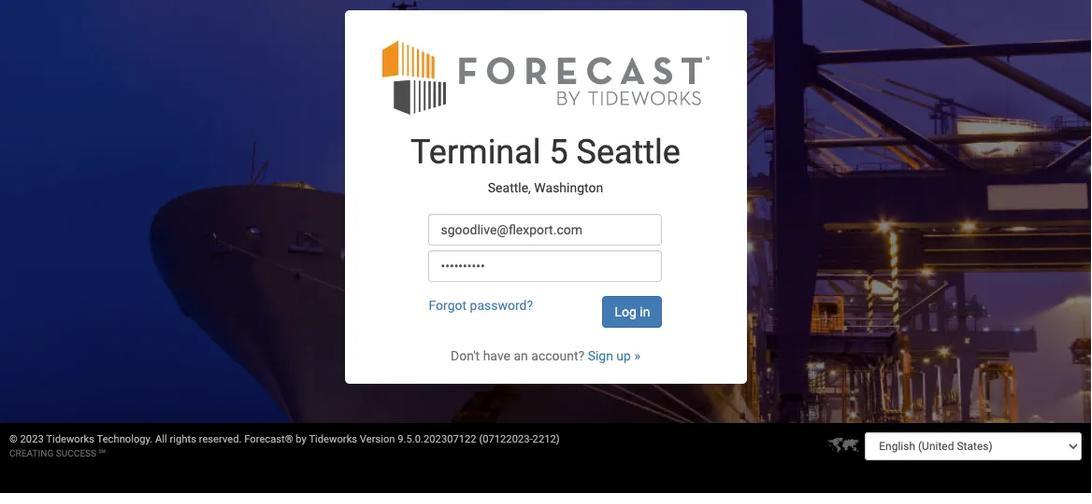 Task type: vqa. For each thing, say whether or not it's contained in the screenshot.
Home
no



Task type: describe. For each thing, give the bounding box(es) containing it.
9.5.0.202307122
[[398, 434, 477, 446]]

washington
[[534, 180, 603, 195]]

creating
[[9, 449, 54, 459]]

seattle,
[[488, 180, 531, 195]]

have
[[483, 349, 511, 364]]

forgot
[[429, 298, 467, 313]]

»
[[634, 349, 641, 364]]

in
[[640, 305, 650, 320]]

Password password field
[[429, 251, 662, 283]]

up
[[617, 349, 631, 364]]

rights
[[170, 434, 196, 446]]

sign up » link
[[588, 349, 641, 364]]

by
[[296, 434, 307, 446]]

seattle
[[577, 133, 681, 172]]

an
[[514, 349, 528, 364]]

2023
[[20, 434, 44, 446]]

terminal 5 seattle seattle, washington
[[411, 133, 681, 195]]

forecast®
[[244, 434, 293, 446]]

account?
[[531, 349, 585, 364]]

technology.
[[97, 434, 153, 446]]



Task type: locate. For each thing, give the bounding box(es) containing it.
2212)
[[533, 434, 560, 446]]

terminal
[[411, 133, 541, 172]]

forgot password? log in
[[429, 298, 650, 320]]

all
[[155, 434, 167, 446]]

tideworks right 'by'
[[309, 434, 357, 446]]

1 tideworks from the left
[[46, 434, 94, 446]]

don't have an account? sign up »
[[451, 349, 641, 364]]

0 horizontal spatial tideworks
[[46, 434, 94, 446]]

©
[[9, 434, 18, 446]]

(07122023-
[[479, 434, 533, 446]]

© 2023 tideworks technology. all rights reserved. forecast® by tideworks version 9.5.0.202307122 (07122023-2212) creating success ℠
[[9, 434, 560, 459]]

sign
[[588, 349, 613, 364]]

Email or username text field
[[429, 214, 662, 246]]

don't
[[451, 349, 480, 364]]

tideworks up success
[[46, 434, 94, 446]]

success
[[56, 449, 96, 459]]

1 horizontal spatial tideworks
[[309, 434, 357, 446]]

reserved.
[[199, 434, 242, 446]]

tideworks
[[46, 434, 94, 446], [309, 434, 357, 446]]

password?
[[470, 298, 533, 313]]

2 tideworks from the left
[[309, 434, 357, 446]]

log
[[615, 305, 637, 320]]

log in button
[[603, 297, 662, 328]]

forecast® by tideworks image
[[382, 39, 709, 116]]

forgot password? link
[[429, 298, 533, 313]]

5
[[549, 133, 568, 172]]

℠
[[99, 449, 106, 459]]

version
[[360, 434, 395, 446]]



